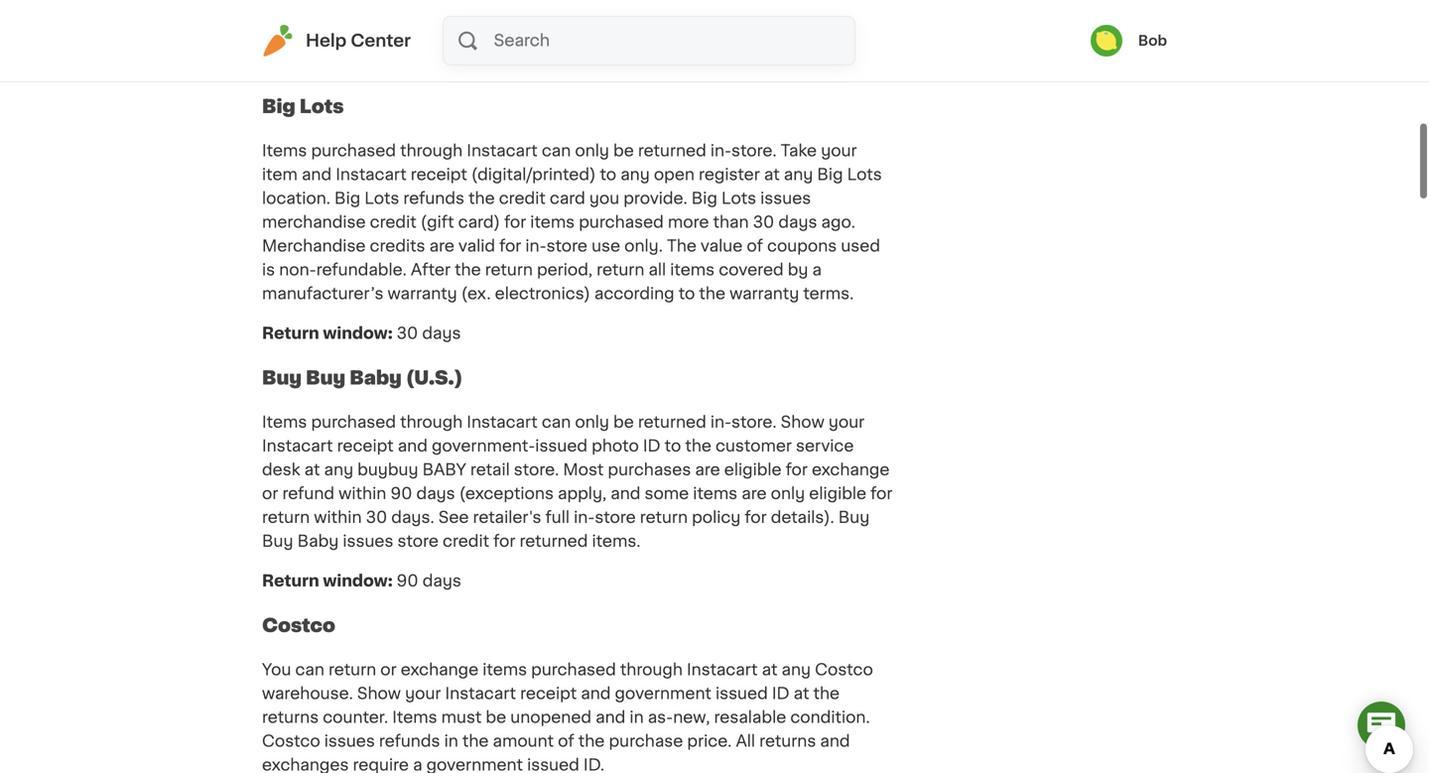Task type: describe. For each thing, give the bounding box(es) containing it.
the up "(ex."
[[455, 262, 481, 278]]

help center
[[306, 32, 411, 49]]

1 vertical spatial in
[[444, 734, 459, 750]]

id inside 'you can return or exchange items purchased through instacart at any costco warehouse. show your instacart receipt and government issued id at the returns counter. items must be unopened and in as-new, resalable condition. costco issues refunds in the amount of the purchase price. all returns and exchanges require a government issued id.'
[[772, 686, 790, 702]]

after
[[411, 262, 451, 278]]

any inside items purchased through instacart can only be returned in-store. show your instacart receipt and government-issued photo id to the customer service desk at any buybuy baby retail store. most purchases are eligible for exchange or refund within 90 days (exceptions apply, and some items are only eligible for return within 30 days. see retailer's full in-store return policy for details). buy buy baby issues store credit for returned items.
[[324, 462, 354, 478]]

must
[[442, 710, 482, 726]]

non-
[[279, 262, 316, 278]]

receipt inside 'you can return or exchange items purchased through instacart at any costco warehouse. show your instacart receipt and government issued id at the returns counter. items must be unopened and in as-new, resalable condition. costco issues refunds in the amount of the purchase price. all returns and exchanges require a government issued id.'
[[520, 686, 577, 702]]

only for (digital/printed)
[[575, 143, 610, 159]]

instacart image
[[262, 25, 294, 57]]

store. for show
[[732, 415, 777, 431]]

and inside items purchased through instacart can only be returned in-store. take your item and instacart receipt (digital/printed) to any open register at any big lots location. big lots refunds the credit card you provide. big lots issues merchandise credit (gift card) for items purchased more than 30 days ago. merchandise credits are valid for in-store use only. the value of coupons used is non-refundable. after the return period, return all items covered by a manufacturer's warranty (ex. electronics) according to the warranty terms.
[[302, 167, 332, 183]]

in- down apply,
[[574, 510, 595, 526]]

warehouse.
[[262, 686, 353, 702]]

center
[[351, 32, 411, 49]]

2 return window: 90 days from the top
[[262, 573, 462, 589]]

return down valid
[[485, 262, 533, 278]]

of inside 'you can return or exchange items purchased through instacart at any costco warehouse. show your instacart receipt and government issued id at the returns counter. items must be unopened and in as-new, resalable condition. costco issues refunds in the amount of the purchase price. all returns and exchanges require a government issued id.'
[[558, 734, 575, 750]]

can for (digital/printed)
[[542, 143, 571, 159]]

used
[[841, 238, 881, 254]]

a inside items purchased through instacart can only be returned in-store. take your item and instacart receipt (digital/printed) to any open register at any big lots location. big lots refunds the credit card you provide. big lots issues merchandise credit (gift card) for items purchased more than 30 days ago. merchandise credits are valid for in-store use only. the value of coupons used is non-refundable. after the return period, return all items covered by a manufacturer's warranty (ex. electronics) according to the warranty terms.
[[813, 262, 822, 278]]

store inside items purchased through instacart can only be returned in-store. take your item and instacart receipt (digital/printed) to any open register at any big lots location. big lots refunds the credit card you provide. big lots issues merchandise credit (gift card) for items purchased more than 30 days ago. merchandise credits are valid for in-store use only. the value of coupons used is non-refundable. after the return period, return all items covered by a manufacturer's warranty (ex. electronics) according to the warranty terms.
[[547, 238, 588, 254]]

merchandise
[[262, 238, 366, 254]]

value
[[701, 238, 743, 254]]

receipt inside items purchased through instacart can only be returned in-store. show your instacart receipt and government-issued photo id to the customer service desk at any buybuy baby retail store. most purchases are eligible for exchange or refund within 90 days (exceptions apply, and some items are only eligible for return within 30 days. see retailer's full in-store return policy for details). buy buy baby issues store credit for returned items.
[[337, 438, 394, 454]]

unopened
[[511, 710, 592, 726]]

are inside items purchased through instacart can only be returned in-store. take your item and instacart receipt (digital/printed) to any open register at any big lots location. big lots refunds the credit card you provide. big lots issues merchandise credit (gift card) for items purchased more than 30 days ago. merchandise credits are valid for in-store use only. the value of coupons used is non-refundable. after the return period, return all items covered by a manufacturer's warranty (ex. electronics) according to the warranty terms.
[[430, 238, 455, 254]]

2 vertical spatial are
[[742, 486, 767, 502]]

instacart up must
[[445, 686, 516, 702]]

big down instacart image
[[262, 97, 296, 115]]

big up 'ago.'
[[818, 167, 844, 183]]

any inside 'you can return or exchange items purchased through instacart at any costco warehouse. show your instacart receipt and government issued id at the returns counter. items must be unopened and in as-new, resalable condition. costco issues refunds in the amount of the purchase price. all returns and exchanges require a government issued id.'
[[782, 662, 811, 678]]

0 vertical spatial 90
[[397, 54, 419, 70]]

any up provide.
[[621, 167, 650, 183]]

1 warranty from the left
[[388, 286, 457, 302]]

bob
[[1139, 34, 1168, 48]]

to inside items purchased through instacart can only be returned in-store. show your instacart receipt and government-issued photo id to the customer service desk at any buybuy baby retail store. most purchases are eligible for exchange or refund within 90 days (exceptions apply, and some items are only eligible for return within 30 days. see retailer's full in-store return policy for details). buy buy baby issues store credit for returned items.
[[665, 438, 681, 454]]

and down condition.
[[821, 734, 851, 750]]

can for issued
[[542, 415, 571, 431]]

be for to
[[614, 143, 634, 159]]

by
[[788, 262, 809, 278]]

0 vertical spatial government
[[615, 686, 712, 702]]

lots up than
[[722, 191, 757, 207]]

resalable
[[714, 710, 787, 726]]

1 vertical spatial eligible
[[809, 486, 867, 502]]

30 inside items purchased through instacart can only be returned in-store. show your instacart receipt and government-issued photo id to the customer service desk at any buybuy baby retail store. most purchases are eligible for exchange or refund within 90 days (exceptions apply, and some items are only eligible for return within 30 days. see retailer's full in-store return policy for details). buy buy baby issues store credit for returned items.
[[366, 510, 387, 526]]

any down take
[[784, 167, 814, 183]]

items for items purchased through instacart can only be returned in-store. take your item and instacart receipt (digital/printed) to any open register at any big lots location. big lots refunds the credit card you provide. big lots issues merchandise credit (gift card) for items purchased more than 30 days ago. merchandise credits are valid for in-store use only. the value of coupons used is non-refundable. after the return period, return all items covered by a manufacturer's warranty (ex. electronics) according to the warranty terms.
[[262, 143, 307, 159]]

terms.
[[804, 286, 854, 302]]

3 window: from the top
[[323, 573, 393, 589]]

credits
[[370, 238, 425, 254]]

items for items purchased through instacart can only be returned in-store. show your instacart receipt and government-issued photo id to the customer service desk at any buybuy baby retail store. most purchases are eligible for exchange or refund within 90 days (exceptions apply, and some items are only eligible for return within 30 days. see retailer's full in-store return policy for details). buy buy baby issues store credit for returned items.
[[262, 415, 307, 431]]

full
[[546, 510, 570, 526]]

return down some on the bottom
[[640, 510, 688, 526]]

items purchased through instacart can only be returned in-store. take your item and instacart receipt (digital/printed) to any open register at any big lots location. big lots refunds the credit card you provide. big lots issues merchandise credit (gift card) for items purchased more than 30 days ago. merchandise credits are valid for in-store use only. the value of coupons used is non-refundable. after the return period, return all items covered by a manufacturer's warranty (ex. electronics) according to the warranty terms.
[[262, 143, 882, 302]]

credit inside items purchased through instacart can only be returned in-store. show your instacart receipt and government-issued photo id to the customer service desk at any buybuy baby retail store. most purchases are eligible for exchange or refund within 90 days (exceptions apply, and some items are only eligible for return within 30 days. see retailer's full in-store return policy for details). buy buy baby issues store credit for returned items.
[[443, 534, 490, 550]]

baby
[[423, 462, 466, 478]]

item
[[262, 167, 298, 183]]

(gift
[[421, 215, 454, 230]]

1 horizontal spatial 30
[[397, 326, 418, 342]]

provide.
[[624, 191, 688, 207]]

amount
[[493, 734, 554, 750]]

the down must
[[463, 734, 489, 750]]

your for take
[[821, 143, 857, 159]]

the up condition.
[[814, 686, 840, 702]]

or inside 'you can return or exchange items purchased through instacart at any costco warehouse. show your instacart receipt and government issued id at the returns counter. items must be unopened and in as-new, resalable condition. costco issues refunds in the amount of the purchase price. all returns and exchanges require a government issued id.'
[[381, 662, 397, 678]]

1 vertical spatial issued
[[716, 686, 768, 702]]

at up resalable
[[762, 662, 778, 678]]

items.
[[592, 534, 641, 550]]

Search search field
[[492, 17, 855, 65]]

manufacturer's
[[262, 286, 384, 302]]

1 return window: 90 days from the top
[[262, 54, 462, 70]]

government-
[[432, 438, 535, 454]]

retailer's
[[473, 510, 542, 526]]

details).
[[771, 510, 835, 526]]

0 vertical spatial in
[[630, 710, 644, 726]]

0 vertical spatial returns
[[262, 710, 319, 726]]

according
[[595, 286, 675, 302]]

only.
[[625, 238, 663, 254]]

purchase
[[609, 734, 683, 750]]

the
[[667, 238, 697, 254]]

returned for open
[[638, 143, 707, 159]]

big lots
[[262, 97, 344, 115]]

and up buybuy
[[398, 438, 428, 454]]

help center link
[[262, 25, 411, 57]]

purchased inside items purchased through instacart can only be returned in-store. show your instacart receipt and government-issued photo id to the customer service desk at any buybuy baby retail store. most purchases are eligible for exchange or refund within 90 days (exceptions apply, and some items are only eligible for return within 30 days. see retailer's full in-store return policy for details). buy buy baby issues store credit for returned items.
[[311, 415, 396, 431]]

policy
[[692, 510, 741, 526]]

purchased inside 'you can return or exchange items purchased through instacart at any costco warehouse. show your instacart receipt and government issued id at the returns counter. items must be unopened and in as-new, resalable condition. costco issues refunds in the amount of the purchase price. all returns and exchanges require a government issued id.'
[[531, 662, 616, 678]]

in- up the register at the top
[[711, 143, 732, 159]]

as-
[[648, 710, 673, 726]]

in- up period, at the left top
[[526, 238, 547, 254]]

0 vertical spatial credit
[[499, 191, 546, 207]]

1 vertical spatial credit
[[370, 215, 417, 230]]

0 horizontal spatial store
[[398, 534, 439, 550]]

refunds inside 'you can return or exchange items purchased through instacart at any costco warehouse. show your instacart receipt and government issued id at the returns counter. items must be unopened and in as-new, resalable condition. costco issues refunds in the amount of the purchase price. all returns and exchanges require a government issued id.'
[[379, 734, 440, 750]]

1 vertical spatial returns
[[760, 734, 816, 750]]

all
[[649, 262, 666, 278]]

open
[[654, 167, 695, 183]]

2 return from the top
[[262, 326, 319, 342]]

30 inside items purchased through instacart can only be returned in-store. take your item and instacart receipt (digital/printed) to any open register at any big lots location. big lots refunds the credit card you provide. big lots issues merchandise credit (gift card) for items purchased more than 30 days ago. merchandise credits are valid for in-store use only. the value of coupons used is non-refundable. after the return period, return all items covered by a manufacturer's warranty (ex. electronics) according to the warranty terms.
[[753, 215, 775, 230]]

price.
[[688, 734, 732, 750]]

you can return or exchange items purchased through instacart at any costco warehouse. show your instacart receipt and government issued id at the returns counter. items must be unopened and in as-new, resalable condition. costco issues refunds in the amount of the purchase price. all returns and exchanges require a government issued id.
[[262, 662, 874, 773]]

2 vertical spatial only
[[771, 486, 805, 502]]

in- up customer
[[711, 415, 732, 431]]

0 vertical spatial costco
[[262, 616, 335, 635]]

is
[[262, 262, 275, 278]]

return up according
[[597, 262, 645, 278]]

take
[[781, 143, 817, 159]]

condition.
[[791, 710, 870, 726]]

items inside 'you can return or exchange items purchased through instacart at any costco warehouse. show your instacart receipt and government issued id at the returns counter. items must be unopened and in as-new, resalable condition. costco issues refunds in the amount of the purchase price. all returns and exchanges require a government issued id.'
[[392, 710, 437, 726]]

days inside items purchased through instacart can only be returned in-store. take your item and instacart receipt (digital/printed) to any open register at any big lots location. big lots refunds the credit card you provide. big lots issues merchandise credit (gift card) for items purchased more than 30 days ago. merchandise credits are valid for in-store use only. the value of coupons used is non-refundable. after the return period, return all items covered by a manufacturer's warranty (ex. electronics) according to the warranty terms.
[[779, 215, 818, 230]]

your inside 'you can return or exchange items purchased through instacart at any costco warehouse. show your instacart receipt and government issued id at the returns counter. items must be unopened and in as-new, resalable condition. costco issues refunds in the amount of the purchase price. all returns and exchanges require a government issued id.'
[[405, 686, 441, 702]]

id.
[[584, 758, 605, 773]]

refundable.
[[316, 262, 407, 278]]

desk
[[262, 462, 300, 478]]

photo
[[592, 438, 639, 454]]

1 vertical spatial within
[[314, 510, 362, 526]]

instacart up merchandise
[[336, 167, 407, 183]]

return down refund
[[262, 510, 310, 526]]

instacart up resalable
[[687, 662, 758, 678]]

require
[[353, 758, 409, 773]]

1 vertical spatial are
[[695, 462, 721, 478]]

issues for returns
[[324, 734, 375, 750]]

all
[[736, 734, 756, 750]]

3 return from the top
[[262, 573, 319, 589]]

be inside 'you can return or exchange items purchased through instacart at any costco warehouse. show your instacart receipt and government issued id at the returns counter. items must be unopened and in as-new, resalable condition. costco issues refunds in the amount of the purchase price. all returns and exchanges require a government issued id.'
[[486, 710, 507, 726]]

location.
[[262, 191, 331, 207]]

card
[[550, 191, 586, 207]]

2 vertical spatial store.
[[514, 462, 559, 478]]

valid
[[459, 238, 495, 254]]

big up merchandise
[[335, 191, 361, 207]]

at inside items purchased through instacart can only be returned in-store. take your item and instacart receipt (digital/printed) to any open register at any big lots location. big lots refunds the credit card you provide. big lots issues merchandise credit (gift card) for items purchased more than 30 days ago. merchandise credits are valid for in-store use only. the value of coupons used is non-refundable. after the return period, return all items covered by a manufacturer's warranty (ex. electronics) according to the warranty terms.
[[764, 167, 780, 183]]

electronics)
[[495, 286, 591, 302]]

customer
[[716, 438, 792, 454]]

through for government-
[[400, 415, 463, 431]]

and up purchase
[[596, 710, 626, 726]]

purchases
[[608, 462, 691, 478]]

covered
[[719, 262, 784, 278]]

exchanges
[[262, 758, 349, 773]]

items purchased through instacart can only be returned in-store. show your instacart receipt and government-issued photo id to the customer service desk at any buybuy baby retail store. most purchases are eligible for exchange or refund within 90 days (exceptions apply, and some items are only eligible for return within 30 days. see retailer's full in-store return policy for details). buy buy baby issues store credit for returned items.
[[262, 415, 893, 550]]



Task type: vqa. For each thing, say whether or not it's contained in the screenshot.
items.
yes



Task type: locate. For each thing, give the bounding box(es) containing it.
2 horizontal spatial store
[[595, 510, 636, 526]]

any up refund
[[324, 462, 354, 478]]

0 vertical spatial a
[[813, 262, 822, 278]]

1 vertical spatial a
[[413, 758, 423, 773]]

be up the 'photo'
[[614, 415, 634, 431]]

30 right than
[[753, 215, 775, 230]]

issues inside 'you can return or exchange items purchased through instacart at any costco warehouse. show your instacart receipt and government issued id at the returns counter. items must be unopened and in as-new, resalable condition. costco issues refunds in the amount of the purchase price. all returns and exchanges require a government issued id.'
[[324, 734, 375, 750]]

are down (gift
[[430, 238, 455, 254]]

buybuy
[[358, 462, 419, 478]]

return inside 'you can return or exchange items purchased through instacart at any costco warehouse. show your instacart receipt and government issued id at the returns counter. items must be unopened and in as-new, resalable condition. costco issues refunds in the amount of the purchase price. all returns and exchanges require a government issued id.'
[[329, 662, 377, 678]]

days.
[[392, 510, 435, 526]]

your for show
[[829, 415, 865, 431]]

0 vertical spatial or
[[262, 486, 278, 502]]

instacart up government-
[[467, 415, 538, 431]]

register
[[699, 167, 760, 183]]

items inside items purchased through instacart can only be returned in-store. show your instacart receipt and government-issued photo id to the customer service desk at any buybuy baby retail store. most purchases are eligible for exchange or refund within 90 days (exceptions apply, and some items are only eligible for return within 30 days. see retailer's full in-store return policy for details). buy buy baby issues store credit for returned items.
[[693, 486, 738, 502]]

0 horizontal spatial a
[[413, 758, 423, 773]]

purchased
[[311, 143, 396, 159], [579, 215, 664, 230], [311, 415, 396, 431], [531, 662, 616, 678]]

items inside items purchased through instacart can only be returned in-store. show your instacart receipt and government-issued photo id to the customer service desk at any buybuy baby retail store. most purchases are eligible for exchange or refund within 90 days (exceptions apply, and some items are only eligible for return within 30 days. see retailer's full in-store return policy for details). buy buy baby issues store credit for returned items.
[[262, 415, 307, 431]]

through for receipt
[[400, 143, 463, 159]]

return window: 90 days
[[262, 54, 462, 70], [262, 573, 462, 589]]

1 vertical spatial issues
[[343, 534, 394, 550]]

eligible down customer
[[725, 462, 782, 478]]

returned up "purchases"
[[638, 415, 707, 431]]

exchange
[[812, 462, 890, 478], [401, 662, 479, 678]]

1 horizontal spatial in
[[630, 710, 644, 726]]

0 horizontal spatial of
[[558, 734, 575, 750]]

2 vertical spatial to
[[665, 438, 681, 454]]

store. up customer
[[732, 415, 777, 431]]

30 up (u.s.)
[[397, 326, 418, 342]]

lots down help
[[300, 97, 344, 115]]

0 horizontal spatial warranty
[[388, 286, 457, 302]]

show up counter.
[[357, 686, 401, 702]]

see
[[439, 510, 469, 526]]

1 horizontal spatial are
[[695, 462, 721, 478]]

coupons
[[768, 238, 837, 254]]

show inside items purchased through instacart can only be returned in-store. show your instacart receipt and government-issued photo id to the customer service desk at any buybuy baby retail store. most purchases are eligible for exchange or refund within 90 days (exceptions apply, and some items are only eligible for return within 30 days. see retailer's full in-store return policy for details). buy buy baby issues store credit for returned items.
[[781, 415, 825, 431]]

0 vertical spatial id
[[643, 438, 661, 454]]

issues down counter.
[[324, 734, 375, 750]]

2 horizontal spatial 30
[[753, 215, 775, 230]]

only up the 'photo'
[[575, 415, 610, 431]]

90
[[397, 54, 419, 70], [391, 486, 413, 502], [397, 573, 419, 589]]

2 vertical spatial issues
[[324, 734, 375, 750]]

issues down the days.
[[343, 534, 394, 550]]

window: down help center
[[323, 54, 393, 70]]

service
[[796, 438, 854, 454]]

0 vertical spatial issues
[[761, 191, 811, 207]]

exchange inside 'you can return or exchange items purchased through instacart at any costco warehouse. show your instacart receipt and government issued id at the returns counter. items must be unopened and in as-new, resalable condition. costco issues refunds in the amount of the purchase price. all returns and exchanges require a government issued id.'
[[401, 662, 479, 678]]

0 vertical spatial of
[[747, 238, 763, 254]]

instacart
[[467, 143, 538, 159], [336, 167, 407, 183], [467, 415, 538, 431], [262, 438, 333, 454], [687, 662, 758, 678], [445, 686, 516, 702]]

you
[[262, 662, 291, 678]]

through up as-
[[620, 662, 683, 678]]

1 horizontal spatial baby
[[350, 369, 402, 387]]

credit down (digital/printed)
[[499, 191, 546, 207]]

items down the
[[670, 262, 715, 278]]

days inside items purchased through instacart can only be returned in-store. show your instacart receipt and government-issued photo id to the customer service desk at any buybuy baby retail store. most purchases are eligible for exchange or refund within 90 days (exceptions apply, and some items are only eligible for return within 30 days. see retailer's full in-store return policy for details). buy buy baby issues store credit for returned items.
[[417, 486, 455, 502]]

window:
[[323, 54, 393, 70], [323, 326, 393, 342], [323, 573, 393, 589]]

receipt up (gift
[[411, 167, 468, 183]]

you
[[590, 191, 620, 207]]

to up you
[[600, 167, 617, 183]]

2 horizontal spatial credit
[[499, 191, 546, 207]]

items up item
[[262, 143, 307, 159]]

issues inside items purchased through instacart can only be returned in-store. show your instacart receipt and government-issued photo id to the customer service desk at any buybuy baby retail store. most purchases are eligible for exchange or refund within 90 days (exceptions apply, and some items are only eligible for return within 30 days. see retailer's full in-store return policy for details). buy buy baby issues store credit for returned items.
[[343, 534, 394, 550]]

baby inside items purchased through instacart can only be returned in-store. show your instacart receipt and government-issued photo id to the customer service desk at any buybuy baby retail store. most purchases are eligible for exchange or refund within 90 days (exceptions apply, and some items are only eligible for return within 30 days. see retailer's full in-store return policy for details). buy buy baby issues store credit for returned items.
[[297, 534, 339, 550]]

1 vertical spatial return
[[262, 326, 319, 342]]

a right by
[[813, 262, 822, 278]]

warranty
[[388, 286, 457, 302], [730, 286, 800, 302]]

at inside items purchased through instacart can only be returned in-store. show your instacart receipt and government-issued photo id to the customer service desk at any buybuy baby retail store. most purchases are eligible for exchange or refund within 90 days (exceptions apply, and some items are only eligible for return within 30 days. see retailer's full in-store return policy for details). buy buy baby issues store credit for returned items.
[[304, 462, 320, 478]]

2 vertical spatial receipt
[[520, 686, 577, 702]]

0 horizontal spatial id
[[643, 438, 661, 454]]

1 horizontal spatial exchange
[[812, 462, 890, 478]]

2 warranty from the left
[[730, 286, 800, 302]]

0 vertical spatial items
[[262, 143, 307, 159]]

0 vertical spatial receipt
[[411, 167, 468, 183]]

1 horizontal spatial warranty
[[730, 286, 800, 302]]

2 horizontal spatial receipt
[[520, 686, 577, 702]]

merchandise
[[262, 215, 366, 230]]

purchased down buy buy baby (u.s.)
[[311, 415, 396, 431]]

can inside items purchased through instacart can only be returned in-store. show your instacart receipt and government-issued photo id to the customer service desk at any buybuy baby retail store. most purchases are eligible for exchange or refund within 90 days (exceptions apply, and some items are only eligible for return within 30 days. see retailer's full in-store return policy for details). buy buy baby issues store credit for returned items.
[[542, 415, 571, 431]]

2 window: from the top
[[323, 326, 393, 342]]

2 vertical spatial store
[[398, 534, 439, 550]]

the inside items purchased through instacart can only be returned in-store. show your instacart receipt and government-issued photo id to the customer service desk at any buybuy baby retail store. most purchases are eligible for exchange or refund within 90 days (exceptions apply, and some items are only eligible for return within 30 days. see retailer's full in-store return policy for details). buy buy baby issues store credit for returned items.
[[685, 438, 712, 454]]

can inside items purchased through instacart can only be returned in-store. take your item and instacart receipt (digital/printed) to any open register at any big lots location. big lots refunds the credit card you provide. big lots issues merchandise credit (gift card) for items purchased more than 30 days ago. merchandise credits are valid for in-store use only. the value of coupons used is non-refundable. after the return period, return all items covered by a manufacturer's warranty (ex. electronics) according to the warranty terms.
[[542, 143, 571, 159]]

more
[[668, 215, 709, 230]]

1 vertical spatial government
[[427, 758, 523, 773]]

in down must
[[444, 734, 459, 750]]

(exceptions
[[459, 486, 554, 502]]

0 horizontal spatial are
[[430, 238, 455, 254]]

store up items.
[[595, 510, 636, 526]]

to
[[600, 167, 617, 183], [679, 286, 695, 302], [665, 438, 681, 454]]

0 vertical spatial your
[[821, 143, 857, 159]]

and up unopened
[[581, 686, 611, 702]]

most
[[563, 462, 604, 478]]

through inside items purchased through instacart can only be returned in-store. show your instacart receipt and government-issued photo id to the customer service desk at any buybuy baby retail store. most purchases are eligible for exchange or refund within 90 days (exceptions apply, and some items are only eligible for return within 30 days. see retailer's full in-store return policy for details). buy buy baby issues store credit for returned items.
[[400, 415, 463, 431]]

2 vertical spatial window:
[[323, 573, 393, 589]]

0 vertical spatial are
[[430, 238, 455, 254]]

and down "purchases"
[[611, 486, 641, 502]]

baby down 'return window: 30 days' on the left top of page
[[350, 369, 402, 387]]

the up id.
[[579, 734, 605, 750]]

id inside items purchased through instacart can only be returned in-store. show your instacart receipt and government-issued photo id to the customer service desk at any buybuy baby retail store. most purchases are eligible for exchange or refund within 90 days (exceptions apply, and some items are only eligible for return within 30 days. see retailer's full in-store return policy for details). buy buy baby issues store credit for returned items.
[[643, 438, 661, 454]]

0 vertical spatial store
[[547, 238, 588, 254]]

90 down center
[[397, 54, 419, 70]]

only up you
[[575, 143, 610, 159]]

returned up open
[[638, 143, 707, 159]]

1 window: from the top
[[323, 54, 393, 70]]

at
[[764, 167, 780, 183], [304, 462, 320, 478], [762, 662, 778, 678], [794, 686, 810, 702]]

a inside 'you can return or exchange items purchased through instacart at any costco warehouse. show your instacart receipt and government issued id at the returns counter. items must be unopened and in as-new, resalable condition. costco issues refunds in the amount of the purchase price. all returns and exchanges require a government issued id.'
[[413, 758, 423, 773]]

1 horizontal spatial or
[[381, 662, 397, 678]]

of down unopened
[[558, 734, 575, 750]]

card)
[[458, 215, 500, 230]]

be
[[614, 143, 634, 159], [614, 415, 634, 431], [486, 710, 507, 726]]

(digital/printed)
[[472, 167, 596, 183]]

government up as-
[[615, 686, 712, 702]]

a
[[813, 262, 822, 278], [413, 758, 423, 773]]

in left as-
[[630, 710, 644, 726]]

costco
[[262, 616, 335, 635], [815, 662, 874, 678], [262, 734, 320, 750]]

eligible up details).
[[809, 486, 867, 502]]

through inside items purchased through instacart can only be returned in-store. take your item and instacart receipt (digital/printed) to any open register at any big lots location. big lots refunds the credit card you provide. big lots issues merchandise credit (gift card) for items purchased more than 30 days ago. merchandise credits are valid for in-store use only. the value of coupons used is non-refundable. after the return period, return all items covered by a manufacturer's warranty (ex. electronics) according to the warranty terms.
[[400, 143, 463, 159]]

0 vertical spatial can
[[542, 143, 571, 159]]

be inside items purchased through instacart can only be returned in-store. show your instacart receipt and government-issued photo id to the customer service desk at any buybuy baby retail store. most purchases are eligible for exchange or refund within 90 days (exceptions apply, and some items are only eligible for return within 30 days. see retailer's full in-store return policy for details). buy buy baby issues store credit for returned items.
[[614, 415, 634, 431]]

0 horizontal spatial exchange
[[401, 662, 479, 678]]

id
[[643, 438, 661, 454], [772, 686, 790, 702]]

purchased down big lots
[[311, 143, 396, 159]]

instacart up desk
[[262, 438, 333, 454]]

store. inside items purchased through instacart can only be returned in-store. take your item and instacart receipt (digital/printed) to any open register at any big lots location. big lots refunds the credit card you provide. big lots issues merchandise credit (gift card) for items purchased more than 30 days ago. merchandise credits are valid for in-store use only. the value of coupons used is non-refundable. after the return period, return all items covered by a manufacturer's warranty (ex. electronics) according to the warranty terms.
[[732, 143, 777, 159]]

purchased up use
[[579, 215, 664, 230]]

0 vertical spatial exchange
[[812, 462, 890, 478]]

2 vertical spatial return
[[262, 573, 319, 589]]

issues down take
[[761, 191, 811, 207]]

use
[[592, 238, 621, 254]]

1 vertical spatial exchange
[[401, 662, 479, 678]]

can up most
[[542, 415, 571, 431]]

store. for take
[[732, 143, 777, 159]]

1 vertical spatial through
[[400, 415, 463, 431]]

0 horizontal spatial returns
[[262, 710, 319, 726]]

big up the "more"
[[692, 191, 718, 207]]

1 vertical spatial receipt
[[337, 438, 394, 454]]

0 vertical spatial return window: 90 days
[[262, 54, 462, 70]]

1 return from the top
[[262, 54, 319, 70]]

0 vertical spatial to
[[600, 167, 617, 183]]

issues for big
[[761, 191, 811, 207]]

only
[[575, 143, 610, 159], [575, 415, 610, 431], [771, 486, 805, 502]]

1 vertical spatial store
[[595, 510, 636, 526]]

are up policy
[[695, 462, 721, 478]]

return window: 90 days down the days.
[[262, 573, 462, 589]]

within down refund
[[314, 510, 362, 526]]

bob link
[[1091, 25, 1168, 57]]

than
[[713, 215, 749, 230]]

items inside items purchased through instacart can only be returned in-store. take your item and instacart receipt (digital/printed) to any open register at any big lots location. big lots refunds the credit card you provide. big lots issues merchandise credit (gift card) for items purchased more than 30 days ago. merchandise credits are valid for in-store use only. the value of coupons used is non-refundable. after the return period, return all items covered by a manufacturer's warranty (ex. electronics) according to the warranty terms.
[[262, 143, 307, 159]]

1 vertical spatial return window: 90 days
[[262, 573, 462, 589]]

0 vertical spatial 30
[[753, 215, 775, 230]]

your right take
[[821, 143, 857, 159]]

2 vertical spatial be
[[486, 710, 507, 726]]

1 vertical spatial can
[[542, 415, 571, 431]]

2 vertical spatial credit
[[443, 534, 490, 550]]

0 horizontal spatial government
[[427, 758, 523, 773]]

2 vertical spatial can
[[295, 662, 325, 678]]

1 horizontal spatial returns
[[760, 734, 816, 750]]

can inside 'you can return or exchange items purchased through instacart at any costco warehouse. show your instacart receipt and government issued id at the returns counter. items must be unopened and in as-new, resalable condition. costco issues refunds in the amount of the purchase price. all returns and exchanges require a government issued id.'
[[295, 662, 325, 678]]

baby
[[350, 369, 402, 387], [297, 534, 339, 550]]

any up condition.
[[782, 662, 811, 678]]

can
[[542, 143, 571, 159], [542, 415, 571, 431], [295, 662, 325, 678]]

warranty down covered
[[730, 286, 800, 302]]

within down buybuy
[[339, 486, 387, 502]]

2 vertical spatial 90
[[397, 573, 419, 589]]

of
[[747, 238, 763, 254], [558, 734, 575, 750]]

0 vertical spatial through
[[400, 143, 463, 159]]

1 horizontal spatial eligible
[[809, 486, 867, 502]]

any
[[621, 167, 650, 183], [784, 167, 814, 183], [324, 462, 354, 478], [782, 662, 811, 678]]

or inside items purchased through instacart can only be returned in-store. show your instacart receipt and government-issued photo id to the customer service desk at any buybuy baby retail store. most purchases are eligible for exchange or refund within 90 days (exceptions apply, and some items are only eligible for return within 30 days. see retailer's full in-store return policy for details). buy buy baby issues store credit for returned items.
[[262, 486, 278, 502]]

1 vertical spatial refunds
[[379, 734, 440, 750]]

the up card)
[[469, 191, 495, 207]]

return window: 90 days down help center
[[262, 54, 462, 70]]

0 horizontal spatial or
[[262, 486, 278, 502]]

some
[[645, 486, 689, 502]]

0 vertical spatial return
[[262, 54, 319, 70]]

apply,
[[558, 486, 607, 502]]

show inside 'you can return or exchange items purchased through instacart at any costco warehouse. show your instacart receipt and government issued id at the returns counter. items must be unopened and in as-new, resalable condition. costco issues refunds in the amount of the purchase price. all returns and exchanges require a government issued id.'
[[357, 686, 401, 702]]

1 vertical spatial your
[[829, 415, 865, 431]]

returns down "warehouse." at the bottom left of the page
[[262, 710, 319, 726]]

returned for to
[[638, 415, 707, 431]]

credit
[[499, 191, 546, 207], [370, 215, 417, 230], [443, 534, 490, 550]]

show up service
[[781, 415, 825, 431]]

1 horizontal spatial receipt
[[411, 167, 468, 183]]

return down refund
[[262, 573, 319, 589]]

can up (digital/printed)
[[542, 143, 571, 159]]

your inside items purchased through instacart can only be returned in-store. show your instacart receipt and government-issued photo id to the customer service desk at any buybuy baby retail store. most purchases are eligible for exchange or refund within 90 days (exceptions apply, and some items are only eligible for return within 30 days. see retailer's full in-store return policy for details). buy buy baby issues store credit for returned items.
[[829, 415, 865, 431]]

receipt inside items purchased through instacart can only be returned in-store. take your item and instacart receipt (digital/printed) to any open register at any big lots location. big lots refunds the credit card you provide. big lots issues merchandise credit (gift card) for items purchased more than 30 days ago. merchandise credits are valid for in-store use only. the value of coupons used is non-refundable. after the return period, return all items covered by a manufacturer's warranty (ex. electronics) according to the warranty terms.
[[411, 167, 468, 183]]

buy buy baby (u.s.)
[[262, 369, 463, 387]]

1 vertical spatial show
[[357, 686, 401, 702]]

at right the register at the top
[[764, 167, 780, 183]]

your inside items purchased through instacart can only be returned in-store. take your item and instacart receipt (digital/printed) to any open register at any big lots location. big lots refunds the credit card you provide. big lots issues merchandise credit (gift card) for items purchased more than 30 days ago. merchandise credits are valid for in-store use only. the value of coupons used is non-refundable. after the return period, return all items covered by a manufacturer's warranty (ex. electronics) according to the warranty terms.
[[821, 143, 857, 159]]

issues inside items purchased through instacart can only be returned in-store. take your item and instacart receipt (digital/printed) to any open register at any big lots location. big lots refunds the credit card you provide. big lots issues merchandise credit (gift card) for items purchased more than 30 days ago. merchandise credits are valid for in-store use only. the value of coupons used is non-refundable. after the return period, return all items covered by a manufacturer's warranty (ex. electronics) according to the warranty terms.
[[761, 191, 811, 207]]

1 vertical spatial 30
[[397, 326, 418, 342]]

items up policy
[[693, 486, 738, 502]]

1 vertical spatial returned
[[638, 415, 707, 431]]

1 vertical spatial or
[[381, 662, 397, 678]]

baby down refund
[[297, 534, 339, 550]]

90 inside items purchased through instacart can only be returned in-store. show your instacart receipt and government-issued photo id to the customer service desk at any buybuy baby retail store. most purchases are eligible for exchange or refund within 90 days (exceptions apply, and some items are only eligible for return within 30 days. see retailer's full in-store return policy for details). buy buy baby issues store credit for returned items.
[[391, 486, 413, 502]]

1 horizontal spatial show
[[781, 415, 825, 431]]

1 vertical spatial be
[[614, 415, 634, 431]]

through down (u.s.)
[[400, 415, 463, 431]]

store up period, at the left top
[[547, 238, 588, 254]]

0 vertical spatial within
[[339, 486, 387, 502]]

2 vertical spatial costco
[[262, 734, 320, 750]]

refund
[[282, 486, 335, 502]]

refunds inside items purchased through instacart can only be returned in-store. take your item and instacart receipt (digital/printed) to any open register at any big lots location. big lots refunds the credit card you provide. big lots issues merchandise credit (gift card) for items purchased more than 30 days ago. merchandise credits are valid for in-store use only. the value of coupons used is non-refundable. after the return period, return all items covered by a manufacturer's warranty (ex. electronics) according to the warranty terms.
[[404, 191, 465, 207]]

to up "purchases"
[[665, 438, 681, 454]]

0 horizontal spatial eligible
[[725, 462, 782, 478]]

of up covered
[[747, 238, 763, 254]]

2 horizontal spatial are
[[742, 486, 767, 502]]

return window: 30 days
[[262, 326, 461, 342]]

government down must
[[427, 758, 523, 773]]

at up condition.
[[794, 686, 810, 702]]

(u.s.)
[[406, 369, 463, 387]]

of inside items purchased through instacart can only be returned in-store. take your item and instacart receipt (digital/printed) to any open register at any big lots location. big lots refunds the credit card you provide. big lots issues merchandise credit (gift card) for items purchased more than 30 days ago. merchandise credits are valid for in-store use only. the value of coupons used is non-refundable. after the return period, return all items covered by a manufacturer's warranty (ex. electronics) according to the warranty terms.
[[747, 238, 763, 254]]

ago.
[[822, 215, 856, 230]]

through
[[400, 143, 463, 159], [400, 415, 463, 431], [620, 662, 683, 678]]

0 vertical spatial baby
[[350, 369, 402, 387]]

government
[[615, 686, 712, 702], [427, 758, 523, 773]]

id up resalable
[[772, 686, 790, 702]]

lots
[[300, 97, 344, 115], [848, 167, 882, 183], [365, 191, 399, 207], [722, 191, 757, 207]]

in-
[[711, 143, 732, 159], [526, 238, 547, 254], [711, 415, 732, 431], [574, 510, 595, 526]]

1 vertical spatial id
[[772, 686, 790, 702]]

0 horizontal spatial in
[[444, 734, 459, 750]]

returned inside items purchased through instacart can only be returned in-store. take your item and instacart receipt (digital/printed) to any open register at any big lots location. big lots refunds the credit card you provide. big lots issues merchandise credit (gift card) for items purchased more than 30 days ago. merchandise credits are valid for in-store use only. the value of coupons used is non-refundable. after the return period, return all items covered by a manufacturer's warranty (ex. electronics) according to the warranty terms.
[[638, 143, 707, 159]]

help
[[306, 32, 347, 49]]

items down card
[[531, 215, 575, 230]]

the up "purchases"
[[685, 438, 712, 454]]

lots up the credits
[[365, 191, 399, 207]]

new,
[[673, 710, 710, 726]]

1 vertical spatial items
[[262, 415, 307, 431]]

1 horizontal spatial of
[[747, 238, 763, 254]]

big
[[262, 97, 296, 115], [818, 167, 844, 183], [335, 191, 361, 207], [692, 191, 718, 207]]

and up location.
[[302, 167, 332, 183]]

refunds up require
[[379, 734, 440, 750]]

the down covered
[[699, 286, 726, 302]]

1 vertical spatial baby
[[297, 534, 339, 550]]

1 vertical spatial costco
[[815, 662, 874, 678]]

store. up the register at the top
[[732, 143, 777, 159]]

items up desk
[[262, 415, 307, 431]]

items
[[262, 143, 307, 159], [262, 415, 307, 431], [392, 710, 437, 726]]

show
[[781, 415, 825, 431], [357, 686, 401, 702]]

(ex.
[[461, 286, 491, 302]]

your up service
[[829, 415, 865, 431]]

your
[[821, 143, 857, 159], [829, 415, 865, 431], [405, 686, 441, 702]]

credit down see
[[443, 534, 490, 550]]

user avatar image
[[1091, 25, 1123, 57]]

and
[[302, 167, 332, 183], [398, 438, 428, 454], [611, 486, 641, 502], [581, 686, 611, 702], [596, 710, 626, 726], [821, 734, 851, 750]]

only for issued
[[575, 415, 610, 431]]

or down desk
[[262, 486, 278, 502]]

1 vertical spatial to
[[679, 286, 695, 302]]

through inside 'you can return or exchange items purchased through instacart at any costco warehouse. show your instacart receipt and government issued id at the returns counter. items must be unopened and in as-new, resalable condition. costco issues refunds in the amount of the purchase price. all returns and exchanges require a government issued id.'
[[620, 662, 683, 678]]

or up counter.
[[381, 662, 397, 678]]

1 vertical spatial of
[[558, 734, 575, 750]]

through up (gift
[[400, 143, 463, 159]]

returned
[[638, 143, 707, 159], [638, 415, 707, 431], [520, 534, 588, 550]]

return
[[262, 54, 319, 70], [262, 326, 319, 342], [262, 573, 319, 589]]

counter.
[[323, 710, 388, 726]]

only inside items purchased through instacart can only be returned in-store. take your item and instacart receipt (digital/printed) to any open register at any big lots location. big lots refunds the credit card you provide. big lots issues merchandise credit (gift card) for items purchased more than 30 days ago. merchandise credits are valid for in-store use only. the value of coupons used is non-refundable. after the return period, return all items covered by a manufacturer's warranty (ex. electronics) according to the warranty terms.
[[575, 143, 610, 159]]

issued inside items purchased through instacart can only be returned in-store. show your instacart receipt and government-issued photo id to the customer service desk at any buybuy baby retail store. most purchases are eligible for exchange or refund within 90 days (exceptions apply, and some items are only eligible for return within 30 days. see retailer's full in-store return policy for details). buy buy baby issues store credit for returned items.
[[535, 438, 588, 454]]

lots up 'ago.'
[[848, 167, 882, 183]]

1 horizontal spatial a
[[813, 262, 822, 278]]

exchange down service
[[812, 462, 890, 478]]

instacart up (digital/printed)
[[467, 143, 538, 159]]

return down manufacturer's
[[262, 326, 319, 342]]

store. up (exceptions
[[514, 462, 559, 478]]

return down help
[[262, 54, 319, 70]]

1 horizontal spatial government
[[615, 686, 712, 702]]

receipt up buybuy
[[337, 438, 394, 454]]

1 vertical spatial only
[[575, 415, 610, 431]]

2 vertical spatial returned
[[520, 534, 588, 550]]

1 horizontal spatial id
[[772, 686, 790, 702]]

return
[[485, 262, 533, 278], [597, 262, 645, 278], [262, 510, 310, 526], [640, 510, 688, 526], [329, 662, 377, 678]]

refunds up (gift
[[404, 191, 465, 207]]

period,
[[537, 262, 593, 278]]

2 vertical spatial through
[[620, 662, 683, 678]]

exchange inside items purchased through instacart can only be returned in-store. show your instacart receipt and government-issued photo id to the customer service desk at any buybuy baby retail store. most purchases are eligible for exchange or refund within 90 days (exceptions apply, and some items are only eligible for return within 30 days. see retailer's full in-store return policy for details). buy buy baby issues store credit for returned items.
[[812, 462, 890, 478]]

retail
[[471, 462, 510, 478]]

0 horizontal spatial credit
[[370, 215, 417, 230]]

costco up condition.
[[815, 662, 874, 678]]

be for photo
[[614, 415, 634, 431]]

costco up exchanges
[[262, 734, 320, 750]]

2 vertical spatial issued
[[527, 758, 580, 773]]

be inside items purchased through instacart can only be returned in-store. take your item and instacart receipt (digital/printed) to any open register at any big lots location. big lots refunds the credit card you provide. big lots issues merchandise credit (gift card) for items purchased more than 30 days ago. merchandise credits are valid for in-store use only. the value of coupons used is non-refundable. after the return period, return all items covered by a manufacturer's warranty (ex. electronics) according to the warranty terms.
[[614, 143, 634, 159]]

receipt up unopened
[[520, 686, 577, 702]]

1 vertical spatial 90
[[391, 486, 413, 502]]

items inside 'you can return or exchange items purchased through instacart at any costco warehouse. show your instacart receipt and government issued id at the returns counter. items must be unopened and in as-new, resalable condition. costco issues refunds in the amount of the purchase price. all returns and exchanges require a government issued id.'
[[483, 662, 527, 678]]

in
[[630, 710, 644, 726], [444, 734, 459, 750]]

returns
[[262, 710, 319, 726], [760, 734, 816, 750]]



